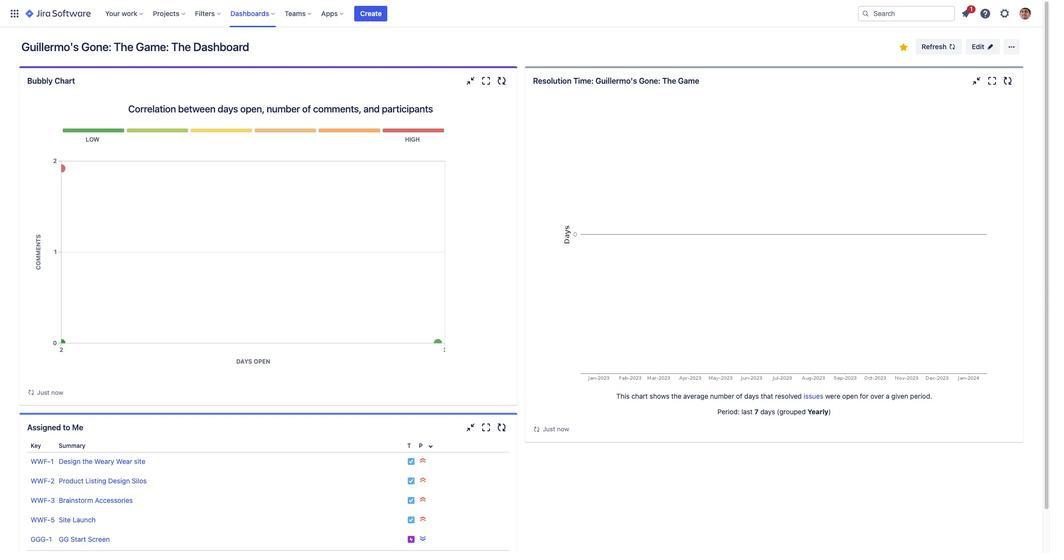 Task type: vqa. For each thing, say whether or not it's contained in the screenshot.
"minimize resolution time: guillermo's gone: the game" icon
yes



Task type: describe. For each thing, give the bounding box(es) containing it.
your
[[105, 9, 120, 17]]

wwf- for 2
[[31, 477, 51, 485]]

were
[[826, 392, 841, 400]]

1 for design the weary wear site
[[51, 457, 54, 466]]

highest image for accessories
[[419, 496, 427, 504]]

the for guillermo's
[[171, 40, 191, 54]]

5
[[51, 516, 55, 524]]

create button
[[355, 6, 388, 21]]

chart
[[632, 392, 648, 400]]

your profile and settings image
[[1020, 8, 1032, 19]]

filters
[[195, 9, 215, 17]]

1 horizontal spatial days
[[745, 392, 759, 400]]

star guillermo's gone: the game: the dashboard image
[[898, 41, 910, 53]]

0 horizontal spatial gone:
[[81, 40, 111, 54]]

gg start screen link
[[59, 535, 110, 543]]

primary element
[[6, 0, 858, 27]]

a
[[886, 392, 890, 400]]

of inside resolution time: guillermo's gone: the game region
[[737, 392, 743, 400]]

this
[[617, 392, 630, 400]]

task image
[[408, 516, 415, 524]]

refresh image
[[949, 43, 957, 51]]

wear
[[116, 457, 132, 466]]

comments,
[[313, 103, 362, 114]]

lowest image
[[419, 535, 427, 542]]

dashboards button
[[228, 6, 279, 21]]

site
[[134, 457, 146, 466]]

1 horizontal spatial guillermo's
[[596, 76, 637, 85]]

weary
[[94, 457, 114, 466]]

refresh
[[922, 42, 947, 51]]

1 task image from the top
[[408, 458, 415, 466]]

just for resolution
[[543, 425, 556, 433]]

to
[[63, 423, 70, 432]]

search image
[[862, 9, 870, 17]]

refresh button
[[916, 39, 963, 55]]

task image for wwf-2 product listing design silos
[[408, 477, 415, 485]]

Search field
[[858, 6, 956, 21]]

brainstorm
[[59, 496, 93, 504]]

dashboards
[[231, 9, 269, 17]]

0 horizontal spatial design
[[59, 457, 81, 466]]

period: last 7 days (grouped yearly )
[[718, 408, 832, 416]]

screen
[[88, 535, 110, 543]]

number inside bubbly chart region
[[267, 103, 300, 114]]

open
[[843, 392, 859, 400]]

teams
[[285, 9, 306, 17]]

bubbly chart region
[[27, 93, 510, 397]]

your work
[[105, 9, 137, 17]]

filters button
[[192, 6, 225, 21]]

help image
[[980, 8, 992, 19]]

wwf- for 3
[[31, 496, 51, 504]]

refresh bubbly chart image
[[496, 75, 508, 87]]

time:
[[574, 76, 594, 85]]

create
[[360, 9, 382, 17]]

assigned
[[27, 423, 61, 432]]

period.
[[911, 392, 933, 400]]

resolution time: guillermo's gone: the game region
[[533, 93, 1016, 434]]

open,
[[240, 103, 265, 114]]

now for bubbly
[[51, 388, 63, 396]]

highest image for launch
[[419, 515, 427, 523]]

over
[[871, 392, 885, 400]]

1 highest image from the top
[[419, 457, 427, 465]]

ggg-1
[[31, 535, 52, 543]]

assigned to me
[[27, 423, 83, 432]]

gg
[[59, 535, 69, 543]]

bubbly chart
[[27, 76, 75, 85]]

0 vertical spatial guillermo's
[[21, 40, 79, 54]]

that
[[761, 392, 774, 400]]

participants
[[382, 103, 433, 114]]

this chart shows the average number of days that resolved issues were open for over a given period.
[[617, 392, 933, 400]]

wwf-1
[[31, 457, 54, 466]]

wwf-5 link
[[31, 516, 55, 524]]

apps button
[[319, 6, 348, 21]]

3
[[51, 496, 55, 504]]

settings image
[[1000, 8, 1011, 19]]

listing
[[86, 477, 106, 485]]

launch
[[73, 516, 96, 524]]

dashboard
[[193, 40, 249, 54]]

an arrow curved in a circular way on the button that refreshes the dashboard image for bubbly
[[27, 389, 35, 396]]

summary
[[59, 442, 86, 449]]

days inside bubbly chart region
[[218, 103, 238, 114]]

wwf-3 brainstorm accessories
[[31, 496, 133, 504]]

product
[[59, 477, 84, 485]]

given
[[892, 392, 909, 400]]

chart
[[55, 76, 75, 85]]

1 vertical spatial gone:
[[639, 76, 661, 85]]

projects
[[153, 9, 180, 17]]

bubbly
[[27, 76, 53, 85]]

notifications image
[[961, 8, 972, 19]]

wwf-2 product listing design silos
[[31, 477, 147, 485]]

0 vertical spatial 1
[[971, 5, 973, 12]]

ggg-1 link
[[31, 535, 52, 543]]

just now for resolution
[[543, 425, 570, 433]]

product listing design silos link
[[59, 477, 147, 485]]

refresh resolution time: guillermo's gone: the game image
[[1003, 75, 1014, 87]]

site
[[59, 516, 71, 524]]

period:
[[718, 408, 740, 416]]

resolution
[[533, 76, 572, 85]]

just for bubbly
[[37, 388, 50, 396]]



Task type: locate. For each thing, give the bounding box(es) containing it.
3 highest image from the top
[[419, 515, 427, 523]]

the right shows
[[672, 392, 682, 400]]

brainstorm accessories link
[[59, 496, 133, 504]]

an arrow curved in a circular way on the button that refreshes the dashboard image inside bubbly chart region
[[27, 389, 35, 396]]

1 horizontal spatial the
[[672, 392, 682, 400]]

1 vertical spatial number
[[711, 392, 735, 400]]

wwf- down 'key'
[[31, 457, 51, 466]]

number right open,
[[267, 103, 300, 114]]

the for resolution
[[663, 76, 677, 85]]

0 horizontal spatial days
[[218, 103, 238, 114]]

maximize resolution time: guillermo's gone: the game image
[[987, 75, 999, 87]]

minimize assigned to me image
[[465, 422, 477, 433]]

wwf- down wwf-2 link at the bottom
[[31, 496, 51, 504]]

just now
[[37, 388, 63, 396], [543, 425, 570, 433]]

1 vertical spatial just
[[543, 425, 556, 433]]

2 wwf- from the top
[[31, 477, 51, 485]]

of left comments,
[[302, 103, 311, 114]]

1 vertical spatial of
[[737, 392, 743, 400]]

0 vertical spatial design
[[59, 457, 81, 466]]

maximize bubbly chart image
[[481, 75, 493, 87]]

edit icon image
[[987, 43, 995, 51]]

design the weary wear site link
[[59, 457, 146, 466]]

number inside resolution time: guillermo's gone: the game region
[[711, 392, 735, 400]]

1 horizontal spatial of
[[737, 392, 743, 400]]

correlation between days open, number of comments, and participants
[[128, 103, 433, 114]]

edit
[[973, 42, 985, 51]]

0 vertical spatial now
[[51, 388, 63, 396]]

gg start screen
[[59, 535, 110, 543]]

the left game
[[663, 76, 677, 85]]

your work button
[[102, 6, 147, 21]]

highest image down highest icon
[[419, 496, 427, 504]]

now
[[51, 388, 63, 396], [557, 425, 570, 433]]

gone: down your
[[81, 40, 111, 54]]

0 horizontal spatial just now
[[37, 388, 63, 396]]

0 horizontal spatial the
[[82, 457, 93, 466]]

yearly
[[808, 408, 829, 416]]

2 vertical spatial days
[[761, 408, 776, 416]]

0 vertical spatial just
[[37, 388, 50, 396]]

between
[[178, 103, 216, 114]]

highest image down p
[[419, 457, 427, 465]]

1 up the 2
[[51, 457, 54, 466]]

number up period:
[[711, 392, 735, 400]]

2 task image from the top
[[408, 477, 415, 485]]

1 vertical spatial the
[[82, 457, 93, 466]]

apps
[[321, 9, 338, 17]]

now inside resolution time: guillermo's gone: the game region
[[557, 425, 570, 433]]

now for resolution
[[557, 425, 570, 433]]

just
[[37, 388, 50, 396], [543, 425, 556, 433]]

0 horizontal spatial just
[[37, 388, 50, 396]]

0 horizontal spatial an arrow curved in a circular way on the button that refreshes the dashboard image
[[27, 389, 35, 396]]

0 vertical spatial an arrow curved in a circular way on the button that refreshes the dashboard image
[[27, 389, 35, 396]]

just now inside resolution time: guillermo's gone: the game region
[[543, 425, 570, 433]]

me
[[72, 423, 83, 432]]

1 vertical spatial highest image
[[419, 496, 427, 504]]

an arrow curved in a circular way on the button that refreshes the dashboard image inside resolution time: guillermo's gone: the game region
[[533, 425, 541, 433]]

1 horizontal spatial gone:
[[639, 76, 661, 85]]

teams button
[[282, 6, 316, 21]]

work
[[122, 9, 137, 17]]

wwf-
[[31, 457, 51, 466], [31, 477, 51, 485], [31, 496, 51, 504], [31, 516, 51, 524]]

just now inside bubbly chart region
[[37, 388, 63, 396]]

highest image
[[419, 476, 427, 484]]

just inside bubbly chart region
[[37, 388, 50, 396]]

highest image
[[419, 457, 427, 465], [419, 496, 427, 504], [419, 515, 427, 523]]

design down summary at the left bottom of page
[[59, 457, 81, 466]]

1 vertical spatial just now
[[543, 425, 570, 433]]

7
[[755, 408, 759, 416]]

wwf-1 link
[[31, 457, 54, 466]]

more dashboard actions image
[[1006, 41, 1018, 53]]

just inside resolution time: guillermo's gone: the game region
[[543, 425, 556, 433]]

edit link
[[967, 39, 1001, 55]]

guillermo's
[[21, 40, 79, 54], [596, 76, 637, 85]]

4 wwf- from the top
[[31, 516, 51, 524]]

p
[[419, 442, 423, 449]]

1 wwf- from the top
[[31, 457, 51, 466]]

issues
[[804, 392, 824, 400]]

0 vertical spatial number
[[267, 103, 300, 114]]

the
[[672, 392, 682, 400], [82, 457, 93, 466]]

2 vertical spatial 1
[[49, 535, 52, 543]]

days right the 7
[[761, 408, 776, 416]]

an arrow curved in a circular way on the button that refreshes the dashboard image for resolution
[[533, 425, 541, 433]]

wwf-2 link
[[31, 477, 55, 485]]

2 vertical spatial task image
[[408, 497, 415, 504]]

0 vertical spatial the
[[672, 392, 682, 400]]

1 horizontal spatial design
[[108, 477, 130, 485]]

0 vertical spatial days
[[218, 103, 238, 114]]

1 left help image on the right
[[971, 5, 973, 12]]

gone:
[[81, 40, 111, 54], [639, 76, 661, 85]]

task image for wwf-3 brainstorm accessories
[[408, 497, 415, 504]]

jira software image
[[25, 8, 91, 19], [25, 8, 91, 19]]

refresh assigned to me image
[[496, 422, 508, 433]]

minimize bubbly chart image
[[465, 75, 477, 87]]

0 vertical spatial highest image
[[419, 457, 427, 465]]

silos
[[132, 477, 147, 485]]

2 highest image from the top
[[419, 496, 427, 504]]

days left the that
[[745, 392, 759, 400]]

banner
[[0, 0, 1043, 27]]

1 horizontal spatial number
[[711, 392, 735, 400]]

highest image right task image
[[419, 515, 427, 523]]

and
[[364, 103, 380, 114]]

task image down t
[[408, 458, 415, 466]]

0 horizontal spatial now
[[51, 388, 63, 396]]

just right 'refresh assigned to me' image
[[543, 425, 556, 433]]

number
[[267, 103, 300, 114], [711, 392, 735, 400]]

an arrow curved in a circular way on the button that refreshes the dashboard image right 'refresh assigned to me' image
[[533, 425, 541, 433]]

wwf-3 link
[[31, 496, 55, 504]]

0 vertical spatial of
[[302, 103, 311, 114]]

issues link
[[804, 392, 824, 400]]

guillermo's right 'time:'
[[596, 76, 637, 85]]

shows
[[650, 392, 670, 400]]

banner containing your work
[[0, 0, 1043, 27]]

0 vertical spatial gone:
[[81, 40, 111, 54]]

maximize assigned to me image
[[481, 422, 493, 433]]

1 vertical spatial an arrow curved in a circular way on the button that refreshes the dashboard image
[[533, 425, 541, 433]]

of inside bubbly chart region
[[302, 103, 311, 114]]

guillermo's gone: the game: the dashboard
[[21, 40, 249, 54]]

)
[[829, 408, 832, 416]]

days left open,
[[218, 103, 238, 114]]

appswitcher icon image
[[9, 8, 20, 19]]

1 horizontal spatial the
[[171, 40, 191, 54]]

ggg-
[[31, 535, 49, 543]]

key
[[31, 442, 41, 449]]

1 vertical spatial guillermo's
[[596, 76, 637, 85]]

1 horizontal spatial just now
[[543, 425, 570, 433]]

guillermo's up bubbly chart
[[21, 40, 79, 54]]

1 horizontal spatial just
[[543, 425, 556, 433]]

now inside bubbly chart region
[[51, 388, 63, 396]]

2 horizontal spatial days
[[761, 408, 776, 416]]

the left 'game:'
[[114, 40, 133, 54]]

site launch link
[[59, 516, 96, 524]]

(grouped
[[777, 408, 806, 416]]

wwf- for 5
[[31, 516, 51, 524]]

design the weary wear site
[[59, 457, 146, 466]]

t
[[408, 442, 411, 449]]

the
[[114, 40, 133, 54], [171, 40, 191, 54], [663, 76, 677, 85]]

1
[[971, 5, 973, 12], [51, 457, 54, 466], [49, 535, 52, 543]]

wwf- up ggg-1 link
[[31, 516, 51, 524]]

1 for gg start screen
[[49, 535, 52, 543]]

epic image
[[408, 536, 415, 543]]

0 horizontal spatial number
[[267, 103, 300, 114]]

3 wwf- from the top
[[31, 496, 51, 504]]

for
[[860, 392, 869, 400]]

an arrow curved in a circular way on the button that refreshes the dashboard image up assigned
[[27, 389, 35, 396]]

1 vertical spatial days
[[745, 392, 759, 400]]

an arrow curved in a circular way on the button that refreshes the dashboard image
[[27, 389, 35, 396], [533, 425, 541, 433]]

1 left gg
[[49, 535, 52, 543]]

gone: left game
[[639, 76, 661, 85]]

undefined generated chart image image
[[558, 93, 992, 383]]

last
[[742, 408, 753, 416]]

accessories
[[95, 496, 133, 504]]

1 horizontal spatial now
[[557, 425, 570, 433]]

average
[[684, 392, 709, 400]]

1 horizontal spatial an arrow curved in a circular way on the button that refreshes the dashboard image
[[533, 425, 541, 433]]

0 vertical spatial just now
[[37, 388, 63, 396]]

start
[[71, 535, 86, 543]]

wwf- for 1
[[31, 457, 51, 466]]

1 vertical spatial task image
[[408, 477, 415, 485]]

game:
[[136, 40, 169, 54]]

of up last
[[737, 392, 743, 400]]

task image
[[408, 458, 415, 466], [408, 477, 415, 485], [408, 497, 415, 504]]

just up assigned
[[37, 388, 50, 396]]

projects button
[[150, 6, 189, 21]]

minimize resolution time: guillermo's gone: the game image
[[971, 75, 983, 87]]

the inside region
[[672, 392, 682, 400]]

0 horizontal spatial guillermo's
[[21, 40, 79, 54]]

design up accessories
[[108, 477, 130, 485]]

0 vertical spatial task image
[[408, 458, 415, 466]]

the left weary
[[82, 457, 93, 466]]

correlation
[[128, 103, 176, 114]]

wwf-5 site launch
[[31, 516, 96, 524]]

0 horizontal spatial of
[[302, 103, 311, 114]]

1 vertical spatial design
[[108, 477, 130, 485]]

1 vertical spatial 1
[[51, 457, 54, 466]]

the right 'game:'
[[171, 40, 191, 54]]

0 horizontal spatial the
[[114, 40, 133, 54]]

task image left highest icon
[[408, 477, 415, 485]]

1 vertical spatial now
[[557, 425, 570, 433]]

resolved
[[776, 392, 802, 400]]

2
[[51, 477, 55, 485]]

task image up task image
[[408, 497, 415, 504]]

game
[[679, 76, 700, 85]]

just now for bubbly
[[37, 388, 63, 396]]

2 vertical spatial highest image
[[419, 515, 427, 523]]

design
[[59, 457, 81, 466], [108, 477, 130, 485]]

2 horizontal spatial the
[[663, 76, 677, 85]]

3 task image from the top
[[408, 497, 415, 504]]

wwf- down wwf-1
[[31, 477, 51, 485]]



